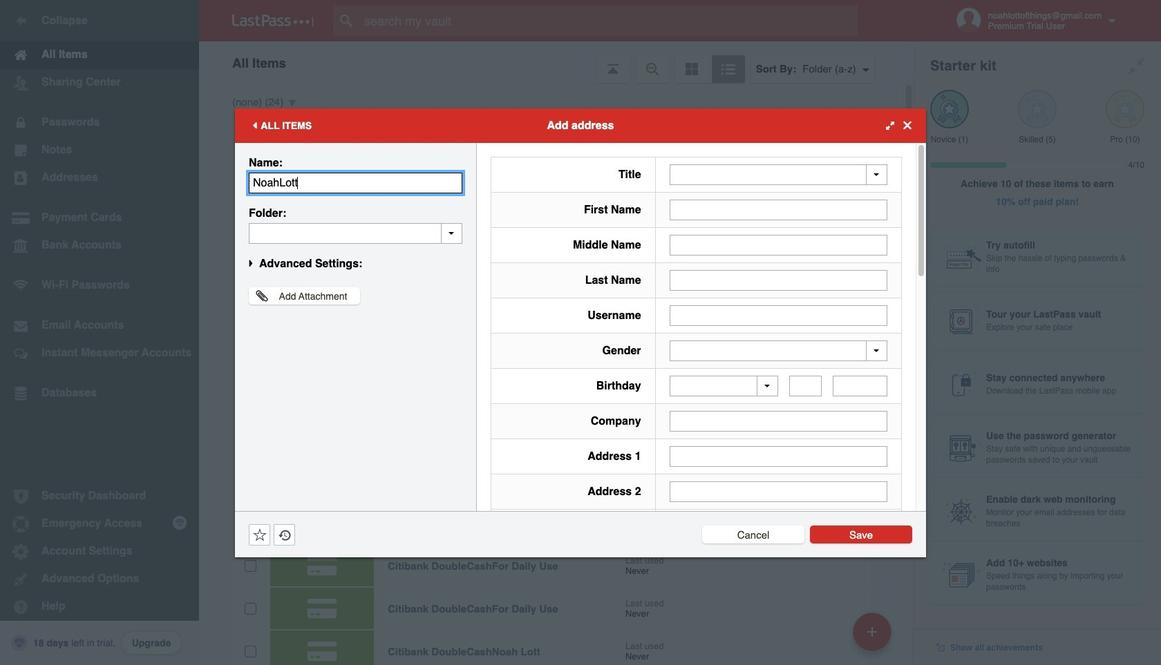 Task type: locate. For each thing, give the bounding box(es) containing it.
dialog
[[235, 108, 926, 666]]

Search search field
[[333, 6, 886, 36]]

None text field
[[670, 305, 888, 326], [790, 376, 822, 397], [670, 447, 888, 467], [670, 482, 888, 503], [670, 305, 888, 326], [790, 376, 822, 397], [670, 447, 888, 467], [670, 482, 888, 503]]

None text field
[[249, 173, 463, 193], [670, 199, 888, 220], [249, 223, 463, 244], [670, 235, 888, 255], [670, 270, 888, 291], [833, 376, 888, 397], [670, 411, 888, 432], [249, 173, 463, 193], [670, 199, 888, 220], [249, 223, 463, 244], [670, 235, 888, 255], [670, 270, 888, 291], [833, 376, 888, 397], [670, 411, 888, 432]]

new item image
[[868, 627, 877, 637]]

search my vault text field
[[333, 6, 886, 36]]

vault options navigation
[[199, 41, 914, 83]]



Task type: describe. For each thing, give the bounding box(es) containing it.
lastpass image
[[232, 15, 314, 27]]

main navigation navigation
[[0, 0, 199, 666]]

new item navigation
[[848, 609, 900, 666]]



